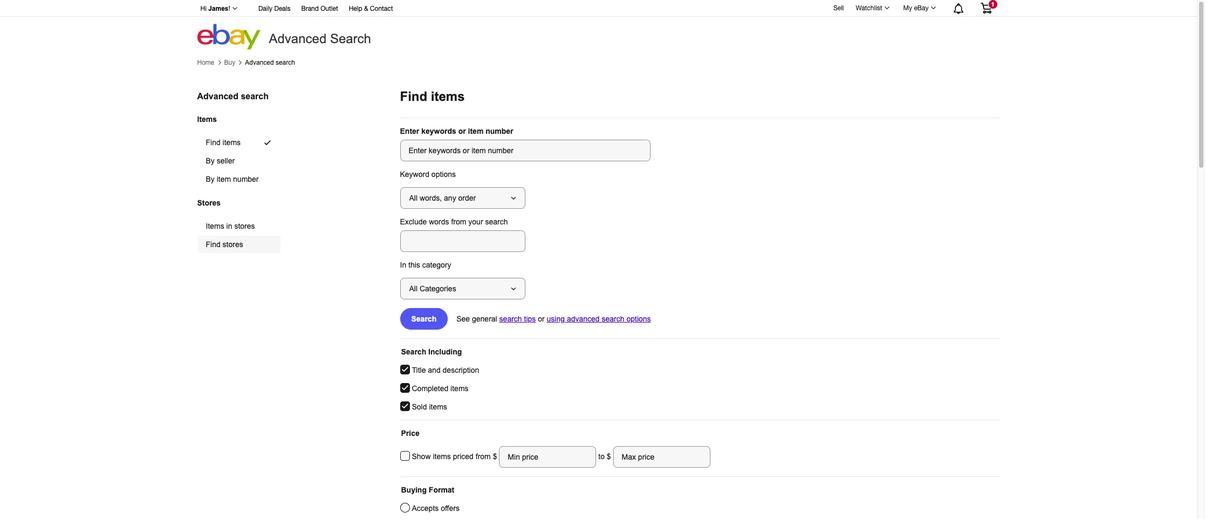 Task type: describe. For each thing, give the bounding box(es) containing it.
items down the completed items
[[429, 402, 447, 411]]

home
[[197, 59, 214, 66]]

items for items in stores
[[206, 222, 224, 231]]

sold items
[[412, 402, 447, 411]]

search right advanced
[[602, 315, 625, 323]]

see
[[457, 315, 470, 323]]

completed
[[412, 384, 448, 393]]

0 vertical spatial options
[[432, 170, 456, 179]]

search button
[[400, 308, 448, 330]]

find stores
[[206, 240, 243, 249]]

enter keywords or item number
[[400, 127, 513, 135]]

1 vertical spatial advanced
[[245, 59, 274, 66]]

help
[[349, 5, 362, 12]]

&
[[364, 5, 368, 12]]

title
[[412, 366, 426, 374]]

Enter keywords or item number text field
[[400, 140, 650, 161]]

format
[[429, 486, 454, 494]]

daily deals link
[[258, 3, 291, 15]]

ebay
[[914, 4, 929, 12]]

2 vertical spatial advanced
[[197, 92, 238, 101]]

advanced
[[567, 315, 600, 323]]

accepts offers
[[412, 504, 460, 513]]

keyword
[[400, 170, 429, 179]]

using
[[547, 315, 565, 323]]

tips
[[524, 315, 536, 323]]

this
[[408, 261, 420, 269]]

items for items
[[197, 115, 217, 123]]

show items priced from
[[412, 452, 493, 461]]

sell link
[[829, 4, 849, 12]]

and
[[428, 366, 441, 374]]

accepts
[[412, 504, 439, 513]]

offers
[[441, 504, 460, 513]]

search left tips
[[499, 315, 522, 323]]

find for find items link
[[206, 138, 221, 147]]

to
[[598, 452, 605, 461]]

sell
[[834, 4, 844, 12]]

hi james !
[[200, 5, 230, 12]]

2 $ from the left
[[607, 452, 611, 461]]

search right your
[[485, 217, 508, 226]]

stores
[[197, 198, 221, 207]]

Exclude words from your search text field
[[400, 230, 525, 252]]

daily
[[258, 5, 273, 12]]

items in stores
[[206, 222, 255, 231]]

advanced search
[[269, 31, 371, 46]]

keyword options
[[400, 170, 456, 179]]

contact
[[370, 5, 393, 12]]

help & contact link
[[349, 3, 393, 15]]

!
[[229, 5, 230, 12]]

0 horizontal spatial or
[[458, 127, 466, 135]]

0 vertical spatial advanced search
[[245, 59, 295, 66]]

by for by item number
[[206, 175, 215, 184]]

deals
[[274, 5, 291, 12]]

buy link
[[224, 59, 235, 66]]

using advanced search options link
[[547, 315, 651, 323]]



Task type: vqa. For each thing, say whether or not it's contained in the screenshot.
'information'
no



Task type: locate. For each thing, give the bounding box(es) containing it.
1
[[991, 1, 995, 8]]

find up "by seller"
[[206, 138, 221, 147]]

1 vertical spatial advanced search
[[197, 92, 269, 101]]

0 vertical spatial by
[[206, 157, 215, 165]]

1 vertical spatial options
[[627, 315, 651, 323]]

items
[[197, 115, 217, 123], [206, 222, 224, 231]]

find
[[400, 89, 427, 104], [206, 138, 221, 147], [206, 240, 221, 249]]

find items up seller
[[206, 138, 241, 147]]

by item number link
[[197, 170, 285, 188]]

watchlist
[[856, 4, 882, 12]]

search down the help
[[330, 31, 371, 46]]

brand
[[301, 5, 319, 12]]

1 horizontal spatial $
[[607, 452, 611, 461]]

0 horizontal spatial from
[[451, 217, 466, 226]]

or right keywords
[[458, 127, 466, 135]]

your
[[468, 217, 483, 226]]

items up enter keywords or item number
[[431, 89, 465, 104]]

items down description
[[451, 384, 469, 393]]

1 vertical spatial from
[[476, 452, 491, 461]]

options
[[432, 170, 456, 179], [627, 315, 651, 323]]

or
[[458, 127, 466, 135], [538, 315, 545, 323]]

priced
[[453, 452, 474, 461]]

search
[[276, 59, 295, 66], [241, 92, 269, 101], [485, 217, 508, 226], [499, 315, 522, 323], [602, 315, 625, 323]]

item down seller
[[217, 175, 231, 184]]

by item number
[[206, 175, 259, 184]]

find stores link
[[197, 235, 281, 254]]

item
[[468, 127, 484, 135], [217, 175, 231, 184]]

find for find stores link
[[206, 240, 221, 249]]

from
[[451, 217, 466, 226], [476, 452, 491, 461]]

1 vertical spatial find
[[206, 138, 221, 147]]

watchlist link
[[850, 2, 894, 15]]

items right show in the left bottom of the page
[[433, 452, 451, 461]]

0 vertical spatial search
[[330, 31, 371, 46]]

completed items
[[412, 384, 469, 393]]

items up find items link
[[197, 115, 217, 123]]

1 horizontal spatial item
[[468, 127, 484, 135]]

my ebay
[[903, 4, 929, 12]]

search down advanced search link
[[241, 92, 269, 101]]

search up title
[[401, 347, 426, 356]]

find items
[[400, 89, 465, 104], [206, 138, 241, 147]]

1 vertical spatial stores
[[223, 240, 243, 249]]

by left seller
[[206, 157, 215, 165]]

buying
[[401, 486, 427, 494]]

home link
[[197, 59, 214, 66]]

advanced search right buy "link"
[[245, 59, 295, 66]]

find items link
[[197, 133, 285, 152]]

1 vertical spatial item
[[217, 175, 231, 184]]

in
[[226, 222, 232, 231]]

1 vertical spatial number
[[233, 175, 259, 184]]

find items up keywords
[[400, 89, 465, 104]]

title and description
[[412, 366, 479, 374]]

search tips link
[[499, 315, 536, 323]]

0 vertical spatial stores
[[234, 222, 255, 231]]

items up seller
[[223, 138, 241, 147]]

see general search tips or using advanced search options
[[457, 315, 651, 323]]

by down "by seller"
[[206, 175, 215, 184]]

find down items in stores
[[206, 240, 221, 249]]

description
[[443, 366, 479, 374]]

from right priced in the bottom of the page
[[476, 452, 491, 461]]

account navigation
[[194, 0, 1000, 17]]

0 vertical spatial find items
[[400, 89, 465, 104]]

stores down items in stores
[[223, 240, 243, 249]]

0 vertical spatial number
[[486, 127, 513, 135]]

0 horizontal spatial find items
[[206, 138, 241, 147]]

enter
[[400, 127, 419, 135]]

by
[[206, 157, 215, 165], [206, 175, 215, 184]]

banner
[[194, 0, 1000, 50]]

sold
[[412, 402, 427, 411]]

to $
[[596, 452, 613, 461]]

1 horizontal spatial options
[[627, 315, 651, 323]]

buy
[[224, 59, 235, 66]]

find up enter
[[400, 89, 427, 104]]

items
[[431, 89, 465, 104], [223, 138, 241, 147], [451, 384, 469, 393], [429, 402, 447, 411], [433, 452, 451, 461]]

in this category
[[400, 261, 451, 269]]

2 vertical spatial search
[[401, 347, 426, 356]]

number up enter keywords or item number text box
[[486, 127, 513, 135]]

advanced right buy "link"
[[245, 59, 274, 66]]

1 vertical spatial items
[[206, 222, 224, 231]]

stores right in
[[234, 222, 255, 231]]

search for search including
[[401, 347, 426, 356]]

advanced search
[[245, 59, 295, 66], [197, 92, 269, 101]]

1 $ from the left
[[493, 452, 499, 461]]

general
[[472, 315, 497, 323]]

0 vertical spatial items
[[197, 115, 217, 123]]

by seller link
[[197, 152, 285, 170]]

items in stores link
[[197, 217, 281, 235]]

Enter minimum price range value, $ text field
[[499, 446, 596, 468]]

from left your
[[451, 217, 466, 226]]

my
[[903, 4, 912, 12]]

0 horizontal spatial item
[[217, 175, 231, 184]]

1 horizontal spatial find items
[[400, 89, 465, 104]]

0 vertical spatial find
[[400, 89, 427, 104]]

0 horizontal spatial options
[[432, 170, 456, 179]]

search up search including
[[411, 315, 437, 323]]

advanced
[[269, 31, 327, 46], [245, 59, 274, 66], [197, 92, 238, 101]]

1 horizontal spatial number
[[486, 127, 513, 135]]

number
[[486, 127, 513, 135], [233, 175, 259, 184]]

0 vertical spatial from
[[451, 217, 466, 226]]

category
[[422, 261, 451, 269]]

by seller
[[206, 157, 235, 165]]

or right tips
[[538, 315, 545, 323]]

$ right 'to'
[[607, 452, 611, 461]]

2 by from the top
[[206, 175, 215, 184]]

price
[[401, 429, 420, 438]]

1 vertical spatial search
[[411, 315, 437, 323]]

0 vertical spatial or
[[458, 127, 466, 135]]

show
[[412, 452, 431, 461]]

brand outlet
[[301, 5, 338, 12]]

1 vertical spatial or
[[538, 315, 545, 323]]

advanced search link
[[245, 59, 295, 66]]

buying format
[[401, 486, 454, 494]]

Enter maximum price range value, $ text field
[[613, 446, 710, 468]]

0 horizontal spatial $
[[493, 452, 499, 461]]

2 vertical spatial find
[[206, 240, 221, 249]]

1 vertical spatial find items
[[206, 138, 241, 147]]

brand outlet link
[[301, 3, 338, 15]]

help & contact
[[349, 5, 393, 12]]

daily deals
[[258, 5, 291, 12]]

$
[[493, 452, 499, 461], [607, 452, 611, 461]]

0 vertical spatial item
[[468, 127, 484, 135]]

item right keywords
[[468, 127, 484, 135]]

$ right priced in the bottom of the page
[[493, 452, 499, 461]]

advanced down brand
[[269, 31, 327, 46]]

search inside button
[[411, 315, 437, 323]]

including
[[428, 347, 462, 356]]

1 link
[[974, 0, 998, 16]]

seller
[[217, 157, 235, 165]]

1 by from the top
[[206, 157, 215, 165]]

1 horizontal spatial or
[[538, 315, 545, 323]]

words
[[429, 217, 449, 226]]

stores
[[234, 222, 255, 231], [223, 240, 243, 249]]

1 horizontal spatial from
[[476, 452, 491, 461]]

advanced down the buy
[[197, 92, 238, 101]]

search down advanced search
[[276, 59, 295, 66]]

exclude words from your search
[[400, 217, 508, 226]]

search for the search button on the left of the page
[[411, 315, 437, 323]]

hi
[[200, 5, 207, 12]]

1 vertical spatial by
[[206, 175, 215, 184]]

number down by seller link
[[233, 175, 259, 184]]

by for by seller
[[206, 157, 215, 165]]

banner containing sell
[[194, 0, 1000, 50]]

keywords
[[421, 127, 456, 135]]

my ebay link
[[898, 2, 941, 15]]

items left in
[[206, 222, 224, 231]]

0 horizontal spatial number
[[233, 175, 259, 184]]

exclude
[[400, 217, 427, 226]]

0 vertical spatial advanced
[[269, 31, 327, 46]]

in
[[400, 261, 406, 269]]

outlet
[[321, 5, 338, 12]]

advanced search down buy "link"
[[197, 92, 269, 101]]

search
[[330, 31, 371, 46], [411, 315, 437, 323], [401, 347, 426, 356]]

james
[[208, 5, 229, 12]]

search including
[[401, 347, 462, 356]]



